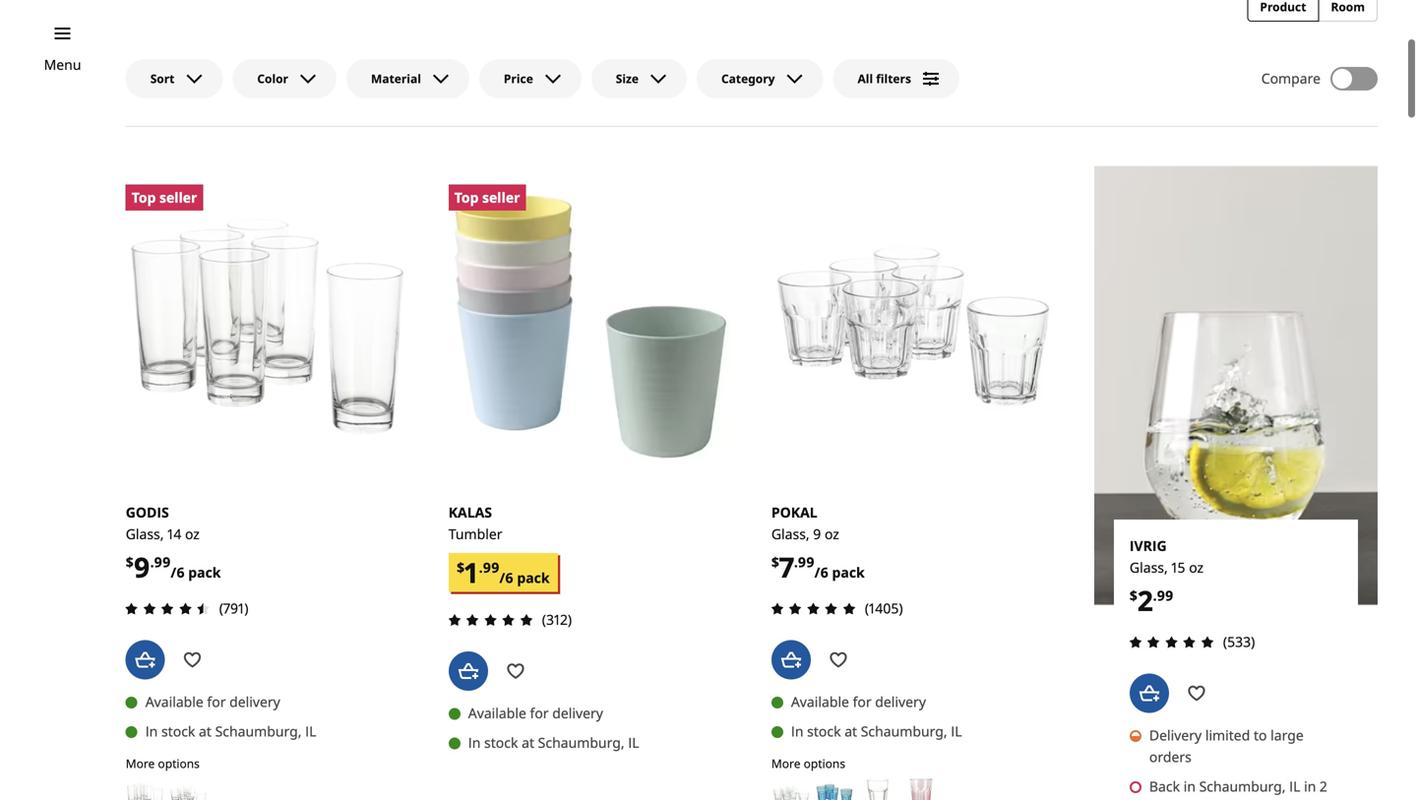 Task type: describe. For each thing, give the bounding box(es) containing it.
top for kalas
[[455, 188, 479, 207]]

14
[[167, 524, 181, 543]]

seller for godis
[[159, 188, 197, 207]]

2 in from the left
[[1304, 777, 1317, 796]]

. for 2
[[1153, 586, 1157, 605]]

. for 9
[[150, 553, 154, 572]]

1 horizontal spatial delivery
[[552, 704, 603, 722]]

il inside the "back in schaumburg, il in 2 weeks"
[[1290, 777, 1301, 796]]

il for (1405)
[[951, 722, 962, 741]]

delivery for 7
[[875, 693, 926, 711]]

schaumburg, for (1405)
[[861, 722, 948, 741]]

godis glass, 14 oz $ 9 . 99 /6 pack
[[126, 503, 221, 585]]

1 horizontal spatial available
[[468, 704, 527, 722]]

1 horizontal spatial at
[[522, 733, 535, 752]]

stock for 7
[[807, 722, 841, 741]]

glass, for 9
[[126, 524, 164, 543]]

more for 7
[[772, 756, 801, 772]]

sort
[[150, 70, 175, 87]]

tumbler
[[449, 524, 503, 543]]

more options for 7
[[772, 756, 846, 772]]

(533)
[[1224, 633, 1255, 651]]

to
[[1254, 726, 1267, 745]]

1
[[465, 554, 479, 591]]

15
[[1172, 558, 1186, 577]]

at for 7
[[845, 722, 858, 741]]

color button
[[233, 59, 337, 99]]

9 inside pokal glass, 9 oz $ 7 . 99 /6 pack
[[813, 524, 821, 543]]

glass, for 7
[[772, 524, 810, 543]]

oz for 9
[[185, 524, 200, 543]]

top for godis
[[132, 188, 156, 207]]

schaumburg, for (312)
[[538, 733, 625, 752]]

1 horizontal spatial in stock at schaumburg, il
[[468, 733, 639, 752]]

in for 9
[[145, 722, 158, 741]]

$ 1 . 99 /6 pack
[[457, 554, 550, 591]]

/6 inside $ 1 . 99 /6 pack
[[500, 568, 514, 587]]

$ for 2
[[1130, 586, 1138, 605]]

99 inside $ 1 . 99 /6 pack
[[483, 558, 500, 577]]

il for (791)
[[305, 722, 316, 741]]

back in schaumburg, il in 2 weeks
[[1150, 777, 1328, 800]]

oz for 7
[[825, 524, 840, 543]]

(791)
[[219, 599, 248, 618]]

available for 9
[[145, 693, 204, 711]]

in stock at schaumburg, il for 9
[[145, 722, 316, 741]]

. for 7
[[794, 553, 798, 572]]

price
[[504, 70, 533, 87]]

pokal glass, 9 oz $ 7 . 99 /6 pack
[[772, 503, 865, 585]]

1 horizontal spatial available for delivery
[[468, 704, 603, 722]]

all
[[858, 70, 873, 87]]

top seller for godis
[[132, 188, 197, 207]]

stock for 9
[[161, 722, 195, 741]]

all filters button
[[833, 59, 960, 99]]

il for (312)
[[628, 733, 639, 752]]

limited
[[1206, 726, 1251, 745]]

(312)
[[542, 610, 572, 629]]



Task type: locate. For each thing, give the bounding box(es) containing it.
for down (1405)
[[853, 693, 872, 711]]

2 seller from the left
[[482, 188, 520, 207]]

glass, down ivrig
[[1130, 558, 1168, 577]]

delivery
[[230, 693, 280, 711], [875, 693, 926, 711], [552, 704, 603, 722]]

. inside godis glass, 14 oz $ 9 . 99 /6 pack
[[150, 553, 154, 572]]

compare
[[1262, 69, 1321, 88]]

product element
[[1248, 0, 1378, 22]]

99 inside ivrig glass, 15 oz $ 2 . 99
[[1157, 586, 1174, 605]]

more
[[126, 756, 155, 772], [772, 756, 801, 772]]

seller
[[159, 188, 197, 207], [482, 188, 520, 207]]

2 more from the left
[[772, 756, 801, 772]]

1 horizontal spatial top
[[455, 188, 479, 207]]

large
[[1271, 726, 1304, 745]]

in stock at schaumburg, il for 7
[[791, 722, 962, 741]]

ivrig glass, 15 oz $ 2 . 99
[[1130, 536, 1204, 619]]

pack inside godis glass, 14 oz $ 9 . 99 /6 pack
[[188, 563, 221, 582]]

2 more options from the left
[[772, 756, 846, 772]]

0 horizontal spatial for
[[207, 693, 226, 711]]

2 options from the left
[[804, 756, 846, 772]]

in
[[145, 722, 158, 741], [791, 722, 804, 741], [468, 733, 481, 752]]

schaumburg, inside the "back in schaumburg, il in 2 weeks"
[[1200, 777, 1286, 796]]

. up "review: 4.8 out of 5 stars. total reviews: 533" image
[[1153, 586, 1157, 605]]

1 horizontal spatial 2
[[1320, 777, 1328, 796]]

1 horizontal spatial in
[[1304, 777, 1317, 796]]

review: 4.9 out of 5 stars. total reviews: 312 image
[[443, 608, 538, 632]]

menu
[[44, 55, 81, 74]]

0 horizontal spatial oz
[[185, 524, 200, 543]]

more options
[[126, 756, 200, 772], [772, 756, 846, 772]]

.
[[150, 553, 154, 572], [794, 553, 798, 572], [479, 558, 483, 577], [1153, 586, 1157, 605]]

1 horizontal spatial pack
[[517, 568, 550, 587]]

/6 inside pokal glass, 9 oz $ 7 . 99 /6 pack
[[815, 563, 829, 582]]

$ inside godis glass, 14 oz $ 9 . 99 /6 pack
[[126, 553, 134, 572]]

1 vertical spatial 2
[[1320, 777, 1328, 796]]

$ down the godis
[[126, 553, 134, 572]]

/6
[[171, 563, 185, 582], [815, 563, 829, 582], [500, 568, 514, 587]]

options for 9
[[158, 756, 200, 772]]

options
[[158, 756, 200, 772], [804, 756, 846, 772]]

2 inside the "back in schaumburg, il in 2 weeks"
[[1320, 777, 1328, 796]]

pack inside pokal glass, 9 oz $ 7 . 99 /6 pack
[[832, 563, 865, 582]]

1 horizontal spatial 9
[[813, 524, 821, 543]]

2
[[1138, 582, 1153, 619], [1320, 777, 1328, 796]]

0 horizontal spatial glass,
[[126, 524, 164, 543]]

oz
[[185, 524, 200, 543], [825, 524, 840, 543], [1189, 558, 1204, 577]]

2 top seller from the left
[[455, 188, 520, 207]]

schaumburg,
[[215, 722, 302, 741], [861, 722, 948, 741], [538, 733, 625, 752], [1200, 777, 1286, 796]]

pack up (791)
[[188, 563, 221, 582]]

available
[[145, 693, 204, 711], [791, 693, 849, 711], [468, 704, 527, 722]]

$ for 7
[[772, 553, 780, 572]]

0 horizontal spatial top
[[132, 188, 156, 207]]

kalas
[[449, 503, 492, 522]]

pack up (312)
[[517, 568, 550, 587]]

available for delivery for 9
[[145, 693, 280, 711]]

/6 for 9
[[171, 563, 185, 582]]

oz inside godis glass, 14 oz $ 9 . 99 /6 pack
[[185, 524, 200, 543]]

99 inside pokal glass, 9 oz $ 7 . 99 /6 pack
[[798, 553, 815, 572]]

1 top from the left
[[132, 188, 156, 207]]

for down (791)
[[207, 693, 226, 711]]

0 horizontal spatial pack
[[188, 563, 221, 582]]

$ down tumbler
[[457, 558, 465, 577]]

in stock at schaumburg, il
[[145, 722, 316, 741], [791, 722, 962, 741], [468, 733, 639, 752]]

$ down ivrig
[[1130, 586, 1138, 605]]

available for 7
[[791, 693, 849, 711]]

glass, inside ivrig glass, 15 oz $ 2 . 99
[[1130, 558, 1168, 577]]

99 down 15
[[1157, 586, 1174, 605]]

all filters
[[858, 70, 911, 87]]

1 in from the left
[[1184, 777, 1196, 796]]

1 more options from the left
[[126, 756, 200, 772]]

2 inside ivrig glass, 15 oz $ 2 . 99
[[1138, 582, 1153, 619]]

for for 7
[[853, 693, 872, 711]]

available for delivery for 7
[[791, 693, 926, 711]]

oz for 2
[[1189, 558, 1204, 577]]

1 horizontal spatial in
[[468, 733, 481, 752]]

more for 9
[[126, 756, 155, 772]]

top
[[132, 188, 156, 207], [455, 188, 479, 207]]

available down review: 4.7 out of 5 stars. total reviews: 791 'image'
[[145, 693, 204, 711]]

glass, down the pokal
[[772, 524, 810, 543]]

stock
[[161, 722, 195, 741], [807, 722, 841, 741], [484, 733, 518, 752]]

$ inside ivrig glass, 15 oz $ 2 . 99
[[1130, 586, 1138, 605]]

0 horizontal spatial delivery
[[230, 693, 280, 711]]

seller for kalas
[[482, 188, 520, 207]]

color
[[257, 70, 288, 87]]

. up review: 4.8 out of 5 stars. total reviews: 1405 image
[[794, 553, 798, 572]]

0 vertical spatial 9
[[813, 524, 821, 543]]

0 horizontal spatial at
[[199, 722, 212, 741]]

1 horizontal spatial for
[[530, 704, 549, 722]]

for for 9
[[207, 693, 226, 711]]

99 inside godis glass, 14 oz $ 9 . 99 /6 pack
[[154, 553, 171, 572]]

pack up review: 4.8 out of 5 stars. total reviews: 1405 image
[[832, 563, 865, 582]]

material
[[371, 70, 421, 87]]

glass, for 2
[[1130, 558, 1168, 577]]

2 horizontal spatial oz
[[1189, 558, 1204, 577]]

2 horizontal spatial delivery
[[875, 693, 926, 711]]

glass, inside godis glass, 14 oz $ 9 . 99 /6 pack
[[126, 524, 164, 543]]

$ inside pokal glass, 9 oz $ 7 . 99 /6 pack
[[772, 553, 780, 572]]

oz right the 14
[[185, 524, 200, 543]]

top seller for kalas
[[455, 188, 520, 207]]

0 horizontal spatial available
[[145, 693, 204, 711]]

available for delivery
[[145, 693, 280, 711], [791, 693, 926, 711], [468, 704, 603, 722]]

(1405)
[[865, 599, 903, 618]]

oz inside ivrig glass, 15 oz $ 2 . 99
[[1189, 558, 1204, 577]]

glass, down the godis
[[126, 524, 164, 543]]

orders
[[1150, 748, 1192, 767]]

for down (312)
[[530, 704, 549, 722]]

1 horizontal spatial stock
[[484, 733, 518, 752]]

99
[[154, 553, 171, 572], [798, 553, 815, 572], [483, 558, 500, 577], [1157, 586, 1174, 605]]

size
[[616, 70, 639, 87]]

available for delivery down (791)
[[145, 693, 280, 711]]

0 horizontal spatial in
[[145, 722, 158, 741]]

1 more from the left
[[126, 756, 155, 772]]

/6 right 7 on the right bottom of the page
[[815, 563, 829, 582]]

2 horizontal spatial in
[[791, 722, 804, 741]]

menu button
[[44, 54, 81, 76]]

0 horizontal spatial more options
[[126, 756, 200, 772]]

/6 up review: 4.7 out of 5 stars. total reviews: 791 'image'
[[171, 563, 185, 582]]

available down review: 4.9 out of 5 stars. total reviews: 312 'image'
[[468, 704, 527, 722]]

delivery down (791)
[[230, 693, 280, 711]]

1 horizontal spatial top seller
[[455, 188, 520, 207]]

schaumburg, for (791)
[[215, 722, 302, 741]]

category button
[[697, 59, 823, 99]]

2 horizontal spatial stock
[[807, 722, 841, 741]]

at
[[199, 722, 212, 741], [845, 722, 858, 741], [522, 733, 535, 752]]

1 horizontal spatial seller
[[482, 188, 520, 207]]

2 horizontal spatial /6
[[815, 563, 829, 582]]

2 horizontal spatial in stock at schaumburg, il
[[791, 722, 962, 741]]

review: 4.8 out of 5 stars. total reviews: 533 image
[[1124, 631, 1220, 654]]

2 horizontal spatial for
[[853, 693, 872, 711]]

delivery down (1405)
[[875, 693, 926, 711]]

1 vertical spatial 9
[[134, 548, 150, 585]]

1 horizontal spatial glass,
[[772, 524, 810, 543]]

2 horizontal spatial pack
[[832, 563, 865, 582]]

/6 right 1
[[500, 568, 514, 587]]

. inside ivrig glass, 15 oz $ 2 . 99
[[1153, 586, 1157, 605]]

pokal
[[772, 503, 818, 522]]

. inside pokal glass, 9 oz $ 7 . 99 /6 pack
[[794, 553, 798, 572]]

7
[[780, 548, 794, 585]]

1 horizontal spatial more options
[[772, 756, 846, 772]]

1 top seller from the left
[[132, 188, 197, 207]]

2 horizontal spatial at
[[845, 722, 858, 741]]

available down review: 4.8 out of 5 stars. total reviews: 1405 image
[[791, 693, 849, 711]]

godis
[[126, 503, 169, 522]]

2 for back in schaumburg, il in 2 weeks
[[1320, 777, 1328, 796]]

0 horizontal spatial /6
[[171, 563, 185, 582]]

2 horizontal spatial available
[[791, 693, 849, 711]]

kalas tumbler
[[449, 503, 503, 543]]

options for 7
[[804, 756, 846, 772]]

0 horizontal spatial 2
[[1138, 582, 1153, 619]]

size button
[[591, 59, 687, 99]]

1 seller from the left
[[159, 188, 197, 207]]

1 horizontal spatial more
[[772, 756, 801, 772]]

oz right 15
[[1189, 558, 1204, 577]]

oz inside pokal glass, 9 oz $ 7 . 99 /6 pack
[[825, 524, 840, 543]]

glass,
[[126, 524, 164, 543], [772, 524, 810, 543], [1130, 558, 1168, 577]]

price button
[[479, 59, 582, 99]]

9 inside godis glass, 14 oz $ 9 . 99 /6 pack
[[134, 548, 150, 585]]

1 horizontal spatial /6
[[500, 568, 514, 587]]

2 horizontal spatial glass,
[[1130, 558, 1168, 577]]

. inside $ 1 . 99 /6 pack
[[479, 558, 483, 577]]

0 horizontal spatial stock
[[161, 722, 195, 741]]

0 horizontal spatial available for delivery
[[145, 693, 280, 711]]

delivery limited to large orders
[[1150, 726, 1304, 767]]

9
[[813, 524, 821, 543], [134, 548, 150, 585]]

pack inside $ 1 . 99 /6 pack
[[517, 568, 550, 587]]

0 horizontal spatial in
[[1184, 777, 1196, 796]]

$ for 9
[[126, 553, 134, 572]]

0 horizontal spatial seller
[[159, 188, 197, 207]]

weeks
[[1150, 799, 1190, 800]]

0 horizontal spatial top seller
[[132, 188, 197, 207]]

9 up review: 4.7 out of 5 stars. total reviews: 791 'image'
[[134, 548, 150, 585]]

2 horizontal spatial available for delivery
[[791, 693, 926, 711]]

. up review: 4.7 out of 5 stars. total reviews: 791 'image'
[[150, 553, 154, 572]]

99 right 1
[[483, 558, 500, 577]]

il
[[305, 722, 316, 741], [951, 722, 962, 741], [628, 733, 639, 752], [1290, 777, 1301, 796]]

99 for 2
[[1157, 586, 1174, 605]]

review: 4.8 out of 5 stars. total reviews: 1405 image
[[766, 597, 861, 621]]

available for delivery down (312)
[[468, 704, 603, 722]]

0 horizontal spatial 9
[[134, 548, 150, 585]]

delivery for 9
[[230, 693, 280, 711]]

$ inside $ 1 . 99 /6 pack
[[457, 558, 465, 577]]

filters
[[876, 70, 911, 87]]

at for 9
[[199, 722, 212, 741]]

in for 7
[[791, 722, 804, 741]]

glass, inside pokal glass, 9 oz $ 7 . 99 /6 pack
[[772, 524, 810, 543]]

0 vertical spatial 2
[[1138, 582, 1153, 619]]

oz up review: 4.8 out of 5 stars. total reviews: 1405 image
[[825, 524, 840, 543]]

$ down the pokal
[[772, 553, 780, 572]]

available for delivery down (1405)
[[791, 693, 926, 711]]

review: 4.7 out of 5 stars. total reviews: 791 image
[[120, 597, 215, 621]]

top seller
[[132, 188, 197, 207], [455, 188, 520, 207]]

99 for 9
[[154, 553, 171, 572]]

$
[[126, 553, 134, 572], [772, 553, 780, 572], [457, 558, 465, 577], [1130, 586, 1138, 605]]

delivery down (312)
[[552, 704, 603, 722]]

more options for 9
[[126, 756, 200, 772]]

pack
[[188, 563, 221, 582], [832, 563, 865, 582], [517, 568, 550, 587]]

0 horizontal spatial more
[[126, 756, 155, 772]]

in
[[1184, 777, 1196, 796], [1304, 777, 1317, 796]]

/6 inside godis glass, 14 oz $ 9 . 99 /6 pack
[[171, 563, 185, 582]]

/6 for 7
[[815, 563, 829, 582]]

sort button
[[126, 59, 223, 99]]

99 for 7
[[798, 553, 815, 572]]

ivrig
[[1130, 536, 1167, 555]]

0 horizontal spatial options
[[158, 756, 200, 772]]

99 down the 14
[[154, 553, 171, 572]]

0 horizontal spatial in stock at schaumburg, il
[[145, 722, 316, 741]]

for
[[207, 693, 226, 711], [853, 693, 872, 711], [530, 704, 549, 722]]

. down tumbler
[[479, 558, 483, 577]]

category
[[722, 70, 775, 87]]

1 horizontal spatial options
[[804, 756, 846, 772]]

back
[[1150, 777, 1180, 796]]

material button
[[347, 59, 469, 99]]

1 options from the left
[[158, 756, 200, 772]]

99 right 7 on the right bottom of the page
[[798, 553, 815, 572]]

pack for 9
[[188, 563, 221, 582]]

1 horizontal spatial oz
[[825, 524, 840, 543]]

pack for 7
[[832, 563, 865, 582]]

2 top from the left
[[455, 188, 479, 207]]

2 for ivrig glass, 15 oz $ 2 . 99
[[1138, 582, 1153, 619]]

9 down the pokal
[[813, 524, 821, 543]]

delivery
[[1150, 726, 1202, 745]]



